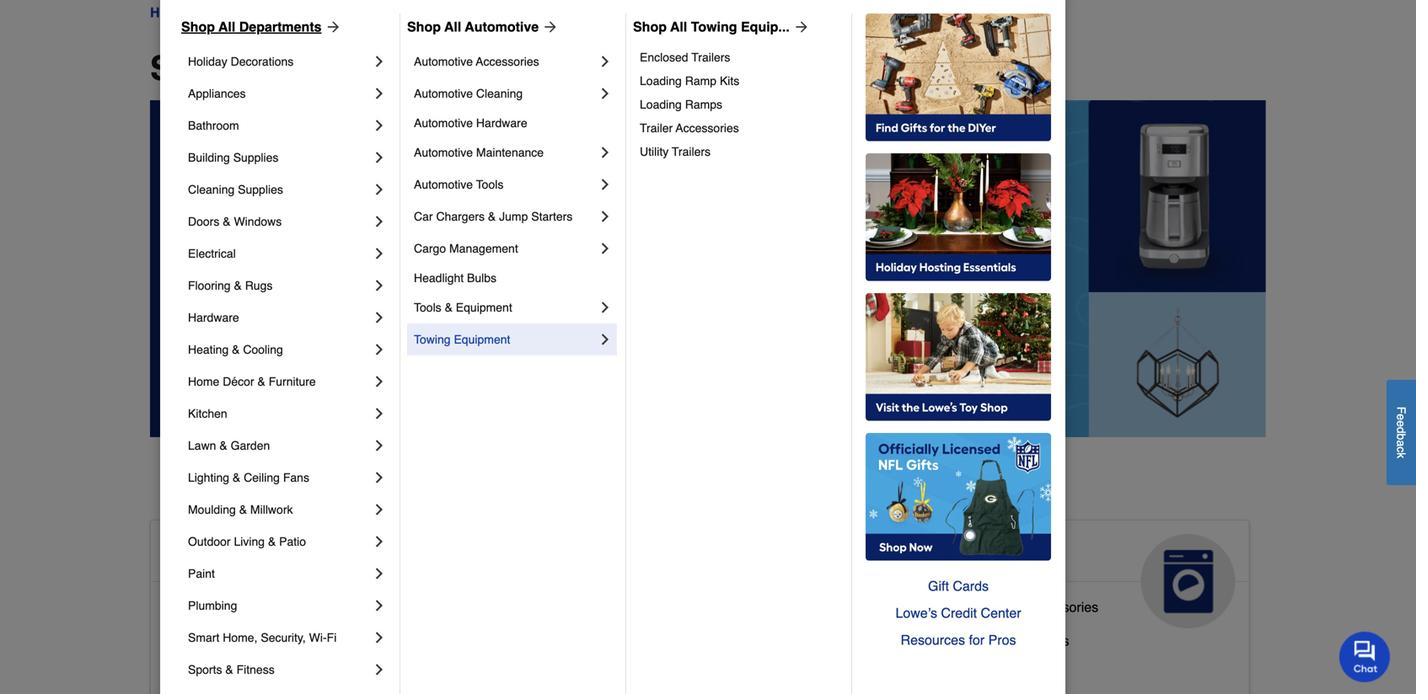 Task type: vqa. For each thing, say whether or not it's contained in the screenshot.
the top ft
no



Task type: locate. For each thing, give the bounding box(es) containing it.
headlight bulbs
[[414, 272, 497, 285]]

departments
[[202, 5, 280, 20], [239, 19, 322, 35], [295, 49, 501, 88]]

towing up enclosed trailers link
[[691, 19, 737, 35]]

2 accessible from the top
[[164, 600, 229, 616]]

lawn & garden link
[[188, 430, 371, 462]]

appliances link
[[188, 78, 371, 110], [902, 521, 1250, 629]]

arrow right image inside shop all automotive link
[[539, 19, 559, 35]]

accessible bathroom
[[164, 600, 291, 616]]

1 vertical spatial appliances link
[[902, 521, 1250, 629]]

appliances link up chillers
[[902, 521, 1250, 629]]

hardware down the flooring at the left top
[[188, 311, 239, 325]]

2 horizontal spatial accessories
[[1027, 600, 1099, 616]]

& left patio
[[268, 535, 276, 549]]

gift cards link
[[866, 573, 1052, 600]]

accessible for accessible bedroom
[[164, 634, 229, 649]]

1 horizontal spatial hardware
[[476, 116, 528, 130]]

furniture
[[269, 375, 316, 389], [668, 661, 722, 676]]

pet beds, houses, & furniture
[[540, 661, 722, 676]]

automotive up the automotive tools at top
[[414, 146, 473, 159]]

1 horizontal spatial shop
[[407, 19, 441, 35]]

gift
[[928, 579, 949, 595]]

find gifts for the diyer. image
[[866, 13, 1052, 142]]

arrow right image for shop all towing equip...
[[790, 19, 810, 35]]

0 vertical spatial accessories
[[476, 55, 539, 68]]

& right lawn
[[220, 439, 227, 453]]

loading down enclosed
[[640, 74, 682, 88]]

0 vertical spatial towing
[[691, 19, 737, 35]]

departments link
[[202, 3, 280, 23]]

cards
[[953, 579, 989, 595]]

equipment down bulbs
[[456, 301, 512, 315]]

chevron right image for paint
[[371, 566, 388, 583]]

& right parts
[[1014, 600, 1023, 616]]

1 horizontal spatial appliances
[[916, 541, 1042, 568]]

jump
[[499, 210, 528, 223]]

& inside 'link'
[[225, 664, 233, 677]]

kits
[[720, 74, 740, 88]]

arrow right image up enclosed trailers link
[[790, 19, 810, 35]]

departments inside "shop all departments" link
[[239, 19, 322, 35]]

0 horizontal spatial appliances
[[188, 87, 246, 100]]

smart
[[188, 632, 220, 645]]

arrow right image for shop all departments
[[322, 19, 342, 35]]

1 vertical spatial loading
[[640, 98, 682, 111]]

smart home, security, wi-fi link
[[188, 622, 371, 654]]

trailers down trailer accessories
[[672, 145, 711, 159]]

appliances image
[[1142, 535, 1236, 629]]

lowe's credit center
[[896, 606, 1022, 622]]

1 horizontal spatial cleaning
[[476, 87, 523, 100]]

chevron right image for cleaning supplies
[[371, 181, 388, 198]]

0 horizontal spatial towing
[[414, 333, 451, 347]]

accessible home
[[164, 541, 360, 568]]

1 e from the top
[[1395, 414, 1409, 421]]

fans
[[283, 471, 309, 485]]

appliances up the cards
[[916, 541, 1042, 568]]

0 horizontal spatial furniture
[[269, 375, 316, 389]]

1 arrow right image from the left
[[322, 19, 342, 35]]

0 horizontal spatial arrow right image
[[322, 19, 342, 35]]

security,
[[261, 632, 306, 645]]

outdoor living & patio
[[188, 535, 306, 549]]

arrow right image up shop all departments at the top left of page
[[322, 19, 342, 35]]

appliance parts & accessories
[[916, 600, 1099, 616]]

shop up enclosed
[[633, 19, 667, 35]]

cleaning
[[476, 87, 523, 100], [188, 183, 235, 196]]

arrow right image
[[322, 19, 342, 35], [539, 19, 559, 35], [790, 19, 810, 35]]

& left pros
[[977, 634, 986, 649]]

rugs
[[245, 279, 273, 293]]

automotive
[[465, 19, 539, 35], [414, 55, 473, 68], [414, 87, 473, 100], [414, 116, 473, 130], [414, 146, 473, 159], [414, 178, 473, 191]]

arrow right image up automotive accessories link
[[539, 19, 559, 35]]

2 vertical spatial supplies
[[600, 627, 652, 643]]

fi
[[327, 632, 337, 645]]

accessories up chillers
[[1027, 600, 1099, 616]]

enjoy savings year-round. no matter what you're shopping for, find what you need at a great price. image
[[150, 100, 1267, 438]]

wi-
[[309, 632, 327, 645]]

loading up 'trailer' at the left top of the page
[[640, 98, 682, 111]]

bathroom link
[[188, 110, 371, 142]]

& down "headlight bulbs" on the left of page
[[445, 301, 453, 315]]

automotive for automotive tools
[[414, 178, 473, 191]]

windows
[[234, 215, 282, 229]]

loading
[[640, 74, 682, 88], [640, 98, 682, 111]]

bathroom up building
[[188, 119, 239, 132]]

furniture right houses,
[[668, 661, 722, 676]]

f e e d b a c k
[[1395, 407, 1409, 459]]

automotive up automotive cleaning
[[414, 55, 473, 68]]

chevron right image
[[371, 53, 388, 70], [371, 85, 388, 102], [597, 85, 614, 102], [371, 117, 388, 134], [597, 144, 614, 161], [371, 149, 388, 166], [597, 176, 614, 193], [597, 208, 614, 225], [371, 213, 388, 230], [371, 245, 388, 262], [371, 277, 388, 294], [597, 331, 614, 348], [371, 438, 388, 455], [371, 470, 388, 487], [371, 502, 388, 519], [371, 534, 388, 551], [371, 598, 388, 615], [371, 662, 388, 679]]

cleaning down building
[[188, 183, 235, 196]]

outdoor living & patio link
[[188, 526, 371, 558]]

0 vertical spatial supplies
[[233, 151, 279, 164]]

loading ramp kits link
[[640, 69, 840, 93]]

beds,
[[564, 661, 599, 676]]

chevron right image for kitchen
[[371, 406, 388, 422]]

livestock supplies
[[540, 627, 652, 643]]

e up d
[[1395, 414, 1409, 421]]

0 horizontal spatial pet
[[540, 661, 560, 676]]

chevron right image for outdoor living & patio
[[371, 534, 388, 551]]

1 vertical spatial pet
[[540, 661, 560, 676]]

1 vertical spatial towing
[[414, 333, 451, 347]]

3 arrow right image from the left
[[790, 19, 810, 35]]

all for departments
[[219, 19, 236, 35]]

car chargers & jump starters
[[414, 210, 573, 223]]

supplies up houses,
[[600, 627, 652, 643]]

1 vertical spatial accessories
[[676, 121, 739, 135]]

building supplies
[[188, 151, 279, 164]]

shop up holiday
[[181, 19, 215, 35]]

a
[[1395, 440, 1409, 447]]

cleaning down automotive accessories link
[[476, 87, 523, 100]]

loading ramps
[[640, 98, 723, 111]]

& right entry
[[268, 667, 277, 683]]

chevron right image for automotive maintenance
[[597, 144, 614, 161]]

supplies for cleaning supplies
[[238, 183, 283, 196]]

towing down tools & equipment at the top left of page
[[414, 333, 451, 347]]

arrow right image inside "shop all departments" link
[[322, 19, 342, 35]]

2 horizontal spatial arrow right image
[[790, 19, 810, 35]]

1 vertical spatial bathroom
[[233, 600, 291, 616]]

automotive up chargers
[[414, 178, 473, 191]]

chevron right image for lighting & ceiling fans
[[371, 470, 388, 487]]

fitness
[[237, 664, 275, 677]]

0 vertical spatial hardware
[[476, 116, 528, 130]]

1 horizontal spatial towing
[[691, 19, 737, 35]]

utility
[[640, 145, 669, 159]]

appliance parts & accessories link
[[916, 596, 1099, 630]]

starters
[[531, 210, 573, 223]]

bathroom
[[188, 119, 239, 132], [233, 600, 291, 616]]

furniture up kitchen link
[[269, 375, 316, 389]]

1 accessible from the top
[[164, 541, 288, 568]]

shop up automotive accessories
[[407, 19, 441, 35]]

automotive maintenance
[[414, 146, 544, 159]]

chevron right image for plumbing
[[371, 598, 388, 615]]

chevron right image for home décor & furniture
[[371, 374, 388, 390]]

2 arrow right image from the left
[[539, 19, 559, 35]]

chevron right image for towing equipment
[[597, 331, 614, 348]]

1 vertical spatial supplies
[[238, 183, 283, 196]]

trailers
[[692, 51, 731, 64], [672, 145, 711, 159]]

care
[[540, 568, 593, 595]]

cleaning supplies
[[188, 183, 283, 196]]

0 horizontal spatial hardware
[[188, 311, 239, 325]]

arrow right image for shop all automotive
[[539, 19, 559, 35]]

headlight bulbs link
[[414, 265, 614, 292]]

&
[[488, 210, 496, 223], [223, 215, 231, 229], [234, 279, 242, 293], [445, 301, 453, 315], [232, 343, 240, 357], [258, 375, 265, 389], [220, 439, 227, 453], [233, 471, 241, 485], [239, 503, 247, 517], [268, 535, 276, 549], [625, 541, 643, 568], [1014, 600, 1023, 616], [977, 634, 986, 649], [656, 661, 665, 676], [225, 664, 233, 677], [268, 667, 277, 683]]

chevron right image for automotive tools
[[597, 176, 614, 193]]

all up automotive accessories
[[445, 19, 462, 35]]

& right décor
[[258, 375, 265, 389]]

flooring & rugs
[[188, 279, 273, 293]]

maintenance
[[476, 146, 544, 159]]

& down accessible bedroom link
[[225, 664, 233, 677]]

e
[[1395, 414, 1409, 421], [1395, 421, 1409, 427]]

0 vertical spatial appliances link
[[188, 78, 371, 110]]

2 shop from the left
[[407, 19, 441, 35]]

automotive down automotive cleaning
[[414, 116, 473, 130]]

tools down headlight at top
[[414, 301, 442, 315]]

0 vertical spatial appliances
[[188, 87, 246, 100]]

1 horizontal spatial pet
[[649, 541, 686, 568]]

accessible bedroom link
[[164, 630, 287, 664]]

building supplies link
[[188, 142, 371, 174]]

shop for shop all automotive
[[407, 19, 441, 35]]

chevron right image for tools & equipment
[[597, 299, 614, 316]]

bathroom up smart home, security, wi-fi
[[233, 600, 291, 616]]

tools & equipment link
[[414, 292, 597, 324]]

tools up car chargers & jump starters
[[476, 178, 504, 191]]

0 horizontal spatial shop
[[181, 19, 215, 35]]

kitchen link
[[188, 398, 371, 430]]

f e e d b a c k button
[[1387, 380, 1417, 486]]

shop
[[181, 19, 215, 35], [407, 19, 441, 35], [633, 19, 667, 35]]

hardware inside 'link'
[[476, 116, 528, 130]]

departments for shop
[[239, 19, 322, 35]]

all up holiday decorations
[[219, 19, 236, 35]]

hardware link
[[188, 302, 371, 334]]

& left millwork
[[239, 503, 247, 517]]

1 horizontal spatial arrow right image
[[539, 19, 559, 35]]

houses,
[[602, 661, 652, 676]]

1 shop from the left
[[181, 19, 215, 35]]

0 vertical spatial tools
[[476, 178, 504, 191]]

appliances down holiday
[[188, 87, 246, 100]]

automotive up automotive hardware
[[414, 87, 473, 100]]

0 horizontal spatial accessories
[[476, 55, 539, 68]]

2 loading from the top
[[640, 98, 682, 111]]

accessories for automotive accessories
[[476, 55, 539, 68]]

0 horizontal spatial cleaning
[[188, 183, 235, 196]]

supplies for building supplies
[[233, 151, 279, 164]]

animal & pet care
[[540, 541, 686, 595]]

e up b
[[1395, 421, 1409, 427]]

1 horizontal spatial accessories
[[676, 121, 739, 135]]

chevron right image
[[597, 53, 614, 70], [371, 181, 388, 198], [597, 240, 614, 257], [597, 299, 614, 316], [371, 309, 388, 326], [371, 342, 388, 358], [371, 374, 388, 390], [371, 406, 388, 422], [371, 566, 388, 583], [371, 630, 388, 647]]

arrow right image inside shop all towing equip... link
[[790, 19, 810, 35]]

chevron right image for appliances
[[371, 85, 388, 102]]

3 shop from the left
[[633, 19, 667, 35]]

equipment down tools & equipment at the top left of page
[[454, 333, 511, 347]]

f
[[1395, 407, 1409, 414]]

cargo
[[414, 242, 446, 256]]

trailers up ramp
[[692, 51, 731, 64]]

lighting & ceiling fans link
[[188, 462, 371, 494]]

& right 'animal' at the bottom left of page
[[625, 541, 643, 568]]

0 vertical spatial trailers
[[692, 51, 731, 64]]

1 loading from the top
[[640, 74, 682, 88]]

chevron right image for automotive cleaning
[[597, 85, 614, 102]]

1 vertical spatial trailers
[[672, 145, 711, 159]]

0 vertical spatial pet
[[649, 541, 686, 568]]

chevron right image for electrical
[[371, 245, 388, 262]]

0 vertical spatial loading
[[640, 74, 682, 88]]

home link
[[150, 3, 188, 23]]

appliances link down decorations
[[188, 78, 371, 110]]

3 accessible from the top
[[164, 634, 229, 649]]

0 horizontal spatial tools
[[414, 301, 442, 315]]

flooring
[[188, 279, 231, 293]]

accessories down ramps
[[676, 121, 739, 135]]

accessories up the automotive cleaning link at left
[[476, 55, 539, 68]]

2 vertical spatial accessories
[[1027, 600, 1099, 616]]

tools
[[476, 178, 504, 191], [414, 301, 442, 315]]

2 horizontal spatial shop
[[633, 19, 667, 35]]

1 horizontal spatial furniture
[[668, 661, 722, 676]]

equip...
[[741, 19, 790, 35]]

0 horizontal spatial appliances link
[[188, 78, 371, 110]]

heating & cooling link
[[188, 334, 371, 366]]

automotive cleaning link
[[414, 78, 597, 110]]

automotive accessories
[[414, 55, 539, 68]]

0 vertical spatial bathroom
[[188, 119, 239, 132]]

0 vertical spatial equipment
[[456, 301, 512, 315]]

4 accessible from the top
[[164, 667, 229, 683]]

1 vertical spatial hardware
[[188, 311, 239, 325]]

supplies up cleaning supplies
[[233, 151, 279, 164]]

all up enclosed trailers
[[671, 19, 688, 35]]

supplies up windows
[[238, 183, 283, 196]]

2 e from the top
[[1395, 421, 1409, 427]]

hardware up automotive maintenance 'link' at the top left
[[476, 116, 528, 130]]

enclosed trailers
[[640, 51, 731, 64]]

all down "shop all departments" link
[[243, 49, 286, 88]]

livestock supplies link
[[540, 623, 652, 657]]



Task type: describe. For each thing, give the bounding box(es) containing it.
home décor & furniture link
[[188, 366, 371, 398]]

paint link
[[188, 558, 371, 590]]

resources for pros link
[[866, 627, 1052, 654]]

supplies for livestock supplies
[[600, 627, 652, 643]]

loading for loading ramp kits
[[640, 74, 682, 88]]

doors & windows link
[[188, 206, 371, 238]]

gift cards
[[928, 579, 989, 595]]

animal
[[540, 541, 619, 568]]

wine
[[990, 634, 1021, 649]]

automotive for automotive accessories
[[414, 55, 473, 68]]

automotive for automotive maintenance
[[414, 146, 473, 159]]

accessible home image
[[390, 535, 485, 629]]

visit the lowe's toy shop. image
[[866, 293, 1052, 422]]

automotive hardware link
[[414, 110, 614, 137]]

chevron right image for smart home, security, wi-fi
[[371, 630, 388, 647]]

beverage & wine chillers link
[[916, 630, 1070, 664]]

chevron right image for bathroom
[[371, 117, 388, 134]]

resources for pros
[[901, 633, 1017, 648]]

millwork
[[250, 503, 293, 517]]

beverage & wine chillers
[[916, 634, 1070, 649]]

cooling
[[243, 343, 283, 357]]

automotive tools link
[[414, 169, 597, 201]]

credit
[[941, 606, 977, 622]]

sports & fitness
[[188, 664, 275, 677]]

chat invite button image
[[1340, 632, 1391, 683]]

flooring & rugs link
[[188, 270, 371, 302]]

livestock
[[540, 627, 596, 643]]

utility trailers
[[640, 145, 711, 159]]

all for automotive
[[445, 19, 462, 35]]

animal & pet care image
[[766, 535, 860, 629]]

resources
[[901, 633, 966, 648]]

chevron right image for car chargers & jump starters
[[597, 208, 614, 225]]

moulding & millwork
[[188, 503, 293, 517]]

shop for shop all towing equip...
[[633, 19, 667, 35]]

shop all towing equip...
[[633, 19, 790, 35]]

lighting & ceiling fans
[[188, 471, 309, 485]]

chillers
[[1025, 634, 1070, 649]]

shop all departments link
[[181, 17, 342, 37]]

1 vertical spatial equipment
[[454, 333, 511, 347]]

car
[[414, 210, 433, 223]]

1 vertical spatial appliances
[[916, 541, 1042, 568]]

home décor & furniture
[[188, 375, 316, 389]]

accessible for accessible entry & home
[[164, 667, 229, 683]]

bedroom
[[233, 634, 287, 649]]

utility trailers link
[[640, 140, 840, 164]]

chevron right image for automotive accessories
[[597, 53, 614, 70]]

1 horizontal spatial appliances link
[[902, 521, 1250, 629]]

accessible for accessible bathroom
[[164, 600, 229, 616]]

chevron right image for holiday decorations
[[371, 53, 388, 70]]

k
[[1395, 453, 1409, 459]]

home,
[[223, 632, 258, 645]]

chevron right image for flooring & rugs
[[371, 277, 388, 294]]

& left cooling
[[232, 343, 240, 357]]

pros
[[989, 633, 1017, 648]]

loading ramps link
[[640, 93, 840, 116]]

decorations
[[231, 55, 294, 68]]

chevron right image for lawn & garden
[[371, 438, 388, 455]]

chevron right image for cargo management
[[597, 240, 614, 257]]

center
[[981, 606, 1022, 622]]

décor
[[223, 375, 254, 389]]

animal & pet care link
[[527, 521, 874, 629]]

sports
[[188, 664, 222, 677]]

automotive for automotive hardware
[[414, 116, 473, 130]]

chevron right image for heating & cooling
[[371, 342, 388, 358]]

& left "jump"
[[488, 210, 496, 223]]

shop all towing equip... link
[[633, 17, 810, 37]]

enclosed
[[640, 51, 689, 64]]

d
[[1395, 427, 1409, 434]]

lawn & garden
[[188, 439, 270, 453]]

garden
[[231, 439, 270, 453]]

accessible home link
[[151, 521, 498, 629]]

accessories for trailer accessories
[[676, 121, 739, 135]]

departments for shop
[[295, 49, 501, 88]]

holiday hosting essentials. image
[[866, 153, 1052, 282]]

lowe's
[[896, 606, 938, 622]]

shop
[[150, 49, 234, 88]]

kitchen
[[188, 407, 227, 421]]

chargers
[[436, 210, 485, 223]]

accessible for accessible home
[[164, 541, 288, 568]]

holiday
[[188, 55, 227, 68]]

holiday decorations link
[[188, 46, 371, 78]]

accessible bathroom link
[[164, 596, 291, 630]]

officially licensed n f l gifts. shop now. image
[[866, 433, 1052, 562]]

0 vertical spatial furniture
[[269, 375, 316, 389]]

trailer
[[640, 121, 673, 135]]

shop for shop all departments
[[181, 19, 215, 35]]

& left ceiling
[[233, 471, 241, 485]]

automotive maintenance link
[[414, 137, 597, 169]]

trailers for enclosed trailers
[[692, 51, 731, 64]]

pet beds, houses, & furniture link
[[540, 657, 722, 691]]

& right houses,
[[656, 661, 665, 676]]

shop all automotive link
[[407, 17, 559, 37]]

chevron right image for sports & fitness
[[371, 662, 388, 679]]

automotive for automotive cleaning
[[414, 87, 473, 100]]

& inside animal & pet care
[[625, 541, 643, 568]]

cargo management link
[[414, 233, 597, 265]]

paint
[[188, 568, 215, 581]]

moulding & millwork link
[[188, 494, 371, 526]]

accessible bedroom
[[164, 634, 287, 649]]

1 vertical spatial cleaning
[[188, 183, 235, 196]]

shop all automotive
[[407, 19, 539, 35]]

chevron right image for building supplies
[[371, 149, 388, 166]]

chevron right image for moulding & millwork
[[371, 502, 388, 519]]

loading ramp kits
[[640, 74, 740, 88]]

trailers for utility trailers
[[672, 145, 711, 159]]

plumbing
[[188, 600, 237, 613]]

chevron right image for doors & windows
[[371, 213, 388, 230]]

1 vertical spatial tools
[[414, 301, 442, 315]]

ramps
[[685, 98, 723, 111]]

automotive cleaning
[[414, 87, 523, 100]]

doors
[[188, 215, 220, 229]]

electrical link
[[188, 238, 371, 270]]

parts
[[979, 600, 1010, 616]]

loading for loading ramps
[[640, 98, 682, 111]]

accessible entry & home
[[164, 667, 317, 683]]

headlight
[[414, 272, 464, 285]]

doors & windows
[[188, 215, 282, 229]]

ramp
[[685, 74, 717, 88]]

1 horizontal spatial tools
[[476, 178, 504, 191]]

heating
[[188, 343, 229, 357]]

patio
[[279, 535, 306, 549]]

1 vertical spatial furniture
[[668, 661, 722, 676]]

0 vertical spatial cleaning
[[476, 87, 523, 100]]

chevron right image for hardware
[[371, 309, 388, 326]]

tools & equipment
[[414, 301, 512, 315]]

electrical
[[188, 247, 236, 261]]

living
[[234, 535, 265, 549]]

& left rugs
[[234, 279, 242, 293]]

pet inside animal & pet care
[[649, 541, 686, 568]]

towing inside shop all towing equip... link
[[691, 19, 737, 35]]

& right doors
[[223, 215, 231, 229]]

b
[[1395, 434, 1409, 440]]

towing equipment link
[[414, 324, 597, 356]]

automotive up automotive accessories link
[[465, 19, 539, 35]]

all for towing
[[671, 19, 688, 35]]



